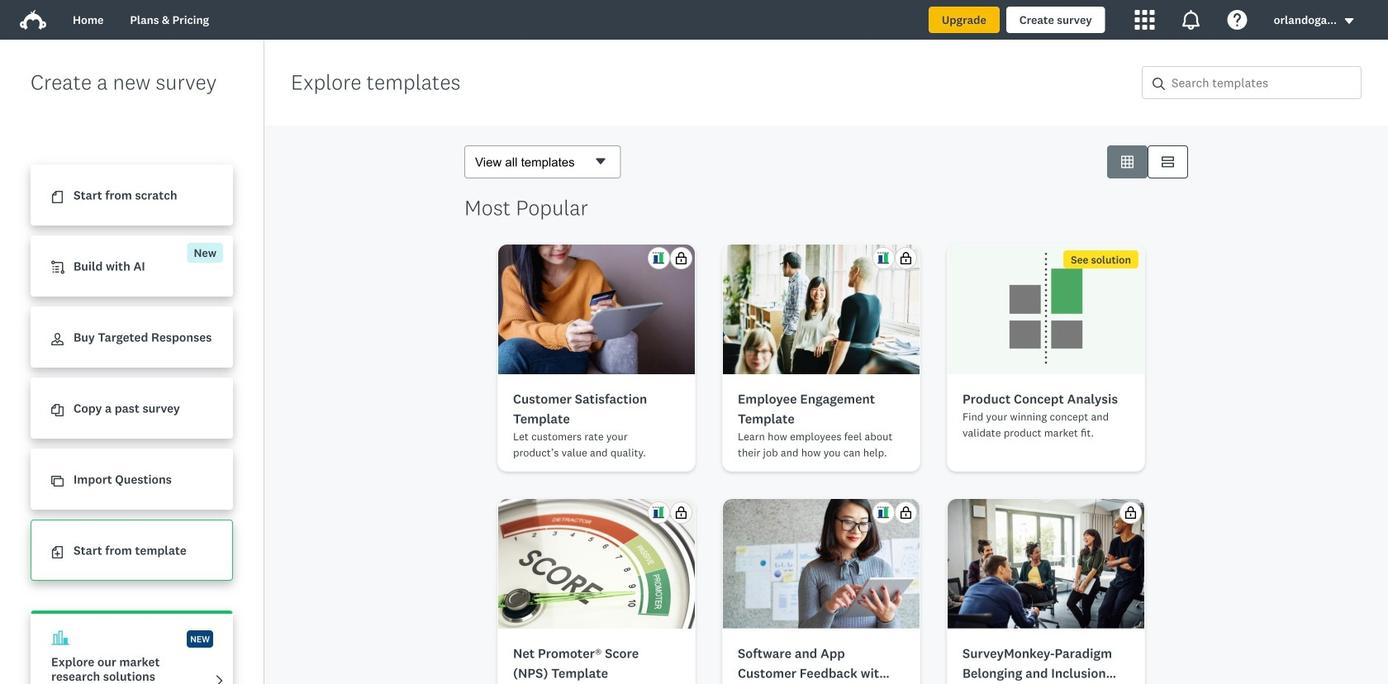 Task type: vqa. For each thing, say whether or not it's contained in the screenshot.
first Products Icon from right
no



Task type: describe. For each thing, give the bounding box(es) containing it.
2 lock image from the left
[[1125, 507, 1137, 519]]

software and app customer feedback with nps® image
[[723, 499, 920, 629]]

search image
[[1153, 78, 1165, 90]]

chevronright image
[[213, 675, 226, 684]]

documentclone image
[[51, 404, 64, 417]]

help icon image
[[1228, 10, 1248, 30]]

grid image
[[1122, 156, 1134, 168]]

2 brand logo image from the top
[[20, 10, 46, 30]]

lock image for employee engagement template image
[[900, 252, 913, 265]]

textboxmultiple image
[[1162, 156, 1175, 168]]

customer satisfaction template image
[[498, 245, 695, 374]]

1 lock image from the left
[[675, 507, 688, 519]]

employee engagement template image
[[723, 245, 920, 374]]



Task type: locate. For each thing, give the bounding box(es) containing it.
1 horizontal spatial lock image
[[1125, 507, 1137, 519]]

product concept analysis image
[[948, 245, 1145, 374]]

dropdown arrow icon image
[[1344, 15, 1356, 27], [1345, 18, 1354, 24]]

net promoter® score (nps) template image
[[498, 499, 695, 629]]

1 brand logo image from the top
[[20, 7, 46, 33]]

documentplus image
[[51, 547, 64, 559]]

products icon image
[[1135, 10, 1155, 30], [1135, 10, 1155, 30]]

lock image
[[675, 252, 688, 265], [900, 252, 913, 265], [900, 507, 913, 519]]

surveymonkey-paradigm belonging and inclusion template image
[[948, 499, 1145, 629]]

Search templates field
[[1165, 67, 1361, 98]]

lock image for software and app customer feedback with nps® image
[[900, 507, 913, 519]]

notification center icon image
[[1182, 10, 1202, 30]]

user image
[[51, 333, 64, 346]]

brand logo image
[[20, 7, 46, 33], [20, 10, 46, 30]]

lock image
[[675, 507, 688, 519], [1125, 507, 1137, 519]]

0 horizontal spatial lock image
[[675, 507, 688, 519]]

document image
[[51, 191, 64, 204]]

clone image
[[51, 475, 64, 488]]

lock image for the "customer satisfaction template" image
[[675, 252, 688, 265]]



